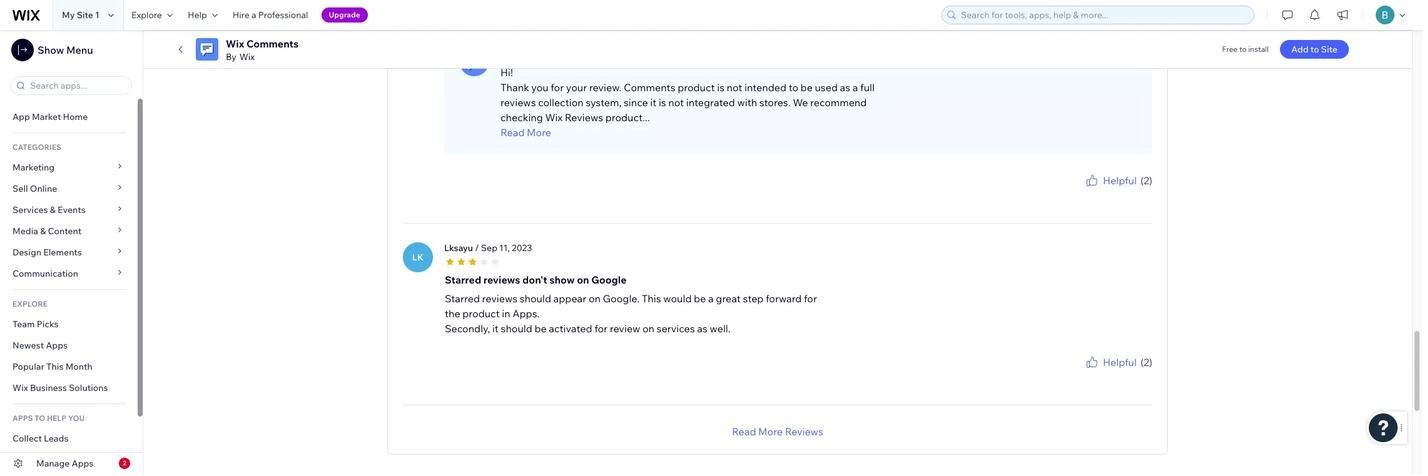 Task type: describe. For each thing, give the bounding box(es) containing it.
1 starred from the top
[[445, 274, 481, 286]]

help
[[47, 414, 66, 424]]

sell online
[[13, 183, 57, 195]]

show
[[550, 274, 575, 286]]

install
[[1248, 44, 1269, 54]]

& for events
[[50, 205, 56, 216]]

read more button
[[501, 125, 876, 140]]

picks
[[37, 319, 59, 330]]

2 helpful button from the top
[[1084, 355, 1137, 370]]

services & events
[[13, 205, 86, 216]]

1 vertical spatial on
[[589, 293, 601, 305]]

1 vertical spatial is
[[659, 96, 666, 109]]

as inside hi! thank you for your review. comments product is not intended to be used as a full reviews collection system, since it is not integrated with stores. we recommend checking wix reviews product... read more
[[840, 81, 850, 94]]

my
[[62, 9, 75, 21]]

popular
[[13, 362, 44, 373]]

wix business solutions link
[[0, 378, 138, 399]]

media & content link
[[0, 221, 138, 242]]

free to install
[[1222, 44, 1269, 54]]

you
[[68, 414, 85, 424]]

design elements link
[[0, 242, 138, 263]]

leads
[[44, 434, 68, 445]]

free
[[1222, 44, 1238, 54]]

2
[[123, 460, 126, 468]]

show menu
[[38, 44, 93, 56]]

lksayu / sep 11, 2023
[[444, 243, 532, 254]]

we
[[793, 96, 808, 109]]

popular this month link
[[0, 357, 138, 378]]

this inside starred reviews don't show on google starred reviews should appear on google. this would be a great step forward for the product in apps. secondly, it should be activated for review on services as well.
[[642, 293, 661, 305]]

0 horizontal spatial a
[[252, 9, 256, 21]]

app market home
[[13, 111, 88, 123]]

thank inside hi! thank you for your review. comments product is not intended to be used as a full reviews collection system, since it is not integrated with stores. we recommend checking wix reviews product... read more
[[501, 81, 529, 94]]

recommend
[[810, 96, 867, 109]]

1 helpful from the top
[[1103, 174, 1137, 187]]

communication link
[[0, 263, 138, 285]]

2 vertical spatial you
[[1076, 370, 1089, 380]]

Search apps... field
[[26, 77, 128, 94]]

hire
[[233, 9, 250, 21]]

add to site button
[[1280, 40, 1349, 59]]

add to site
[[1292, 44, 1338, 55]]

don't
[[523, 274, 547, 286]]

2 thank you for your feedback from the top
[[1053, 370, 1153, 380]]

design
[[13, 247, 41, 258]]

lksayu
[[444, 243, 473, 254]]

0 vertical spatial should
[[520, 293, 551, 305]]

1 thank you for your feedback from the top
[[1053, 188, 1153, 197]]

market
[[32, 111, 61, 123]]

explore
[[13, 300, 48, 309]]

sell
[[13, 183, 28, 195]]

services & events link
[[0, 200, 138, 221]]

reviews inside read more reviews 'button'
[[785, 426, 823, 438]]

hire a professional
[[233, 9, 308, 21]]

to inside hi! thank you for your review. comments product is not intended to be used as a full reviews collection system, since it is not integrated with stores. we recommend checking wix reviews product... read more
[[789, 81, 798, 94]]

for inside hi! thank you for your review. comments product is not intended to be used as a full reviews collection system, since it is not integrated with stores. we recommend checking wix reviews product... read more
[[551, 81, 564, 94]]

reviews inside hi! thank you for your review. comments product is not intended to be used as a full reviews collection system, since it is not integrated with stores. we recommend checking wix reviews product... read more
[[501, 96, 536, 109]]

manage apps
[[36, 459, 93, 470]]

it inside hi! thank you for your review. comments product is not intended to be used as a full reviews collection system, since it is not integrated with stores. we recommend checking wix reviews product... read more
[[650, 96, 657, 109]]

used
[[815, 81, 838, 94]]

step
[[743, 293, 764, 305]]

design elements
[[13, 247, 82, 258]]

team picks link
[[0, 314, 138, 335]]

menu
[[66, 44, 93, 56]]

marketing link
[[0, 157, 138, 178]]

0 horizontal spatial be
[[535, 323, 547, 335]]

1 vertical spatial should
[[501, 323, 532, 335]]

collect leads link
[[0, 429, 138, 450]]

2 starred from the top
[[445, 293, 480, 305]]

wix business solutions
[[13, 383, 108, 394]]

reviews inside hi! thank you for your review. comments product is not intended to be used as a full reviews collection system, since it is not integrated with stores. we recommend checking wix reviews product... read more
[[565, 111, 603, 124]]

month
[[65, 362, 93, 373]]

apps to help you
[[13, 414, 85, 424]]

content
[[48, 226, 82, 237]]

read more reviews button
[[732, 425, 823, 440]]

read inside hi! thank you for your review. comments product is not intended to be used as a full reviews collection system, since it is not integrated with stores. we recommend checking wix reviews product... read more
[[501, 126, 525, 139]]

show
[[38, 44, 64, 56]]

0 vertical spatial site
[[77, 9, 93, 21]]

2 vertical spatial reviews
[[482, 293, 518, 305]]

in
[[502, 308, 510, 320]]

2 vertical spatial your
[[1103, 370, 1118, 380]]

hi!
[[501, 66, 513, 79]]

newest apps
[[13, 340, 68, 352]]

my site 1
[[62, 9, 99, 21]]

more inside read more reviews 'button'
[[758, 426, 783, 438]]

google
[[591, 274, 627, 286]]

2 vertical spatial on
[[643, 323, 655, 335]]

review
[[610, 323, 640, 335]]

1 feedback from the top
[[1120, 188, 1153, 197]]

services
[[13, 205, 48, 216]]

a for hi! thank you for your review. comments product is not intended to be used as a full reviews collection system, since it is not integrated with stores. we recommend checking wix reviews product... read more
[[853, 81, 858, 94]]

1 vertical spatial be
[[694, 293, 706, 305]]

& for content
[[40, 226, 46, 237]]

app market home link
[[0, 106, 138, 128]]

appear
[[554, 293, 587, 305]]

apps for newest apps
[[46, 340, 68, 352]]

team picks
[[13, 319, 59, 330]]

popular this month
[[13, 362, 93, 373]]

team
[[13, 319, 35, 330]]

it inside starred reviews don't show on google starred reviews should appear on google. this would be a great step forward for the product in apps. secondly, it should be activated for review on services as well.
[[492, 323, 499, 335]]

11,
[[499, 243, 510, 254]]

site inside button
[[1321, 44, 1338, 55]]

communication
[[13, 268, 80, 280]]

hi! thank you for your review. comments product is not intended to be used as a full reviews collection system, since it is not integrated with stores. we recommend checking wix reviews product... read more
[[501, 66, 875, 139]]

2 helpful from the top
[[1103, 356, 1137, 369]]

product...
[[606, 111, 650, 124]]

wix up by
[[226, 38, 244, 50]]

events
[[58, 205, 86, 216]]

since
[[624, 96, 648, 109]]



Task type: vqa. For each thing, say whether or not it's contained in the screenshot.
STORE PRODUCTS popup button
no



Task type: locate. For each thing, give the bounding box(es) containing it.
collection
[[538, 96, 584, 109]]

to for add
[[1311, 44, 1319, 55]]

activated
[[549, 323, 592, 335]]

newest
[[13, 340, 44, 352]]

well.
[[710, 323, 731, 335]]

& right media
[[40, 226, 46, 237]]

(2) for 1st helpful button
[[1141, 174, 1153, 187]]

more inside hi! thank you for your review. comments product is not intended to be used as a full reviews collection system, since it is not integrated with stores. we recommend checking wix reviews product... read more
[[527, 126, 551, 139]]

this inside sidebar element
[[46, 362, 64, 373]]

0 vertical spatial feedback
[[1120, 188, 1153, 197]]

1 horizontal spatial as
[[840, 81, 850, 94]]

helpful
[[1103, 174, 1137, 187], [1103, 356, 1137, 369]]

wix down popular
[[13, 383, 28, 394]]

would
[[663, 293, 692, 305]]

not up with
[[727, 81, 742, 94]]

services
[[657, 323, 695, 335]]

site left 1
[[77, 9, 93, 21]]

0 vertical spatial thank you for your feedback
[[1053, 188, 1153, 197]]

0 vertical spatial thank
[[501, 81, 529, 94]]

reviews up in
[[482, 293, 518, 305]]

1 vertical spatial thank you for your feedback
[[1053, 370, 1153, 380]]

1 horizontal spatial be
[[694, 293, 706, 305]]

apps for manage apps
[[72, 459, 93, 470]]

business
[[30, 383, 67, 394]]

0 horizontal spatial as
[[697, 323, 708, 335]]

secondly,
[[445, 323, 490, 335]]

should up apps.
[[520, 293, 551, 305]]

1 horizontal spatial not
[[727, 81, 742, 94]]

1 vertical spatial &
[[40, 226, 46, 237]]

0 vertical spatial you
[[531, 81, 549, 94]]

it right since
[[650, 96, 657, 109]]

0 vertical spatial on
[[577, 274, 589, 286]]

1 vertical spatial product
[[463, 308, 500, 320]]

to right add
[[1311, 44, 1319, 55]]

1 horizontal spatial &
[[50, 205, 56, 216]]

1 vertical spatial thank
[[1053, 188, 1075, 197]]

2 horizontal spatial a
[[853, 81, 858, 94]]

great
[[716, 293, 741, 305]]

0 vertical spatial your
[[566, 81, 587, 94]]

comments up since
[[624, 81, 675, 94]]

elements
[[43, 247, 82, 258]]

2 vertical spatial a
[[708, 293, 714, 305]]

to
[[1311, 44, 1319, 55], [1240, 44, 1247, 54], [789, 81, 798, 94]]

be
[[801, 81, 813, 94], [694, 293, 706, 305], [535, 323, 547, 335]]

starred reviews don't show on google starred reviews should appear on google. this would be a great step forward for the product in apps. secondly, it should be activated for review on services as well.
[[445, 274, 817, 335]]

checking
[[501, 111, 543, 124]]

this
[[642, 293, 661, 305], [46, 362, 64, 373]]

starred
[[445, 274, 481, 286], [445, 293, 480, 305]]

app
[[13, 111, 30, 123]]

to up we
[[789, 81, 798, 94]]

reviews down 11,
[[484, 274, 520, 286]]

apps
[[13, 414, 33, 424]]

comments inside wix comments by wix
[[246, 38, 299, 50]]

0 vertical spatial as
[[840, 81, 850, 94]]

on right show
[[577, 274, 589, 286]]

explore
[[131, 9, 162, 21]]

0 vertical spatial not
[[727, 81, 742, 94]]

should down apps.
[[501, 323, 532, 335]]

1 vertical spatial reviews
[[484, 274, 520, 286]]

Search for tools, apps, help & more... field
[[957, 6, 1250, 24]]

be down apps.
[[535, 323, 547, 335]]

home
[[63, 111, 88, 123]]

0 horizontal spatial reviews
[[565, 111, 603, 124]]

this up wix business solutions
[[46, 362, 64, 373]]

this left would at the left of page
[[642, 293, 661, 305]]

1 horizontal spatial site
[[1321, 44, 1338, 55]]

wix
[[226, 38, 244, 50], [239, 51, 255, 63], [545, 111, 563, 124], [13, 383, 28, 394]]

feedback
[[1120, 188, 1153, 197], [1120, 370, 1153, 380]]

be up we
[[801, 81, 813, 94]]

1 vertical spatial your
[[1103, 188, 1118, 197]]

2023
[[512, 243, 532, 254]]

2 horizontal spatial be
[[801, 81, 813, 94]]

0 vertical spatial is
[[717, 81, 725, 94]]

show menu button
[[11, 39, 93, 61]]

0 vertical spatial (2)
[[1141, 174, 1153, 187]]

product inside starred reviews don't show on google starred reviews should appear on google. this would be a great step forward for the product in apps. secondly, it should be activated for review on services as well.
[[463, 308, 500, 320]]

1 horizontal spatial is
[[717, 81, 725, 94]]

2 vertical spatial thank
[[1053, 370, 1075, 380]]

0 horizontal spatial more
[[527, 126, 551, 139]]

1 vertical spatial apps
[[72, 459, 93, 470]]

your inside hi! thank you for your review. comments product is not intended to be used as a full reviews collection system, since it is not integrated with stores. we recommend checking wix reviews product... read more
[[566, 81, 587, 94]]

0 horizontal spatial read
[[501, 126, 525, 139]]

thank for 1st helpful button
[[1053, 188, 1075, 197]]

1 vertical spatial a
[[853, 81, 858, 94]]

add
[[1292, 44, 1309, 55]]

collect
[[13, 434, 42, 445]]

media & content
[[13, 226, 82, 237]]

0 vertical spatial more
[[527, 126, 551, 139]]

1 (2) from the top
[[1141, 174, 1153, 187]]

0 horizontal spatial it
[[492, 323, 499, 335]]

1 vertical spatial starred
[[445, 293, 480, 305]]

1 vertical spatial (2)
[[1141, 356, 1153, 369]]

review.
[[589, 81, 622, 94]]

thank for 1st helpful button from the bottom
[[1053, 370, 1075, 380]]

1 horizontal spatial it
[[650, 96, 657, 109]]

1 vertical spatial feedback
[[1120, 370, 1153, 380]]

2 horizontal spatial to
[[1311, 44, 1319, 55]]

product inside hi! thank you for your review. comments product is not intended to be used as a full reviews collection system, since it is not integrated with stores. we recommend checking wix reviews product... read more
[[678, 81, 715, 94]]

1 horizontal spatial more
[[758, 426, 783, 438]]

0 horizontal spatial to
[[789, 81, 798, 94]]

1 vertical spatial more
[[758, 426, 783, 438]]

1 vertical spatial helpful button
[[1084, 355, 1137, 370]]

1 helpful button from the top
[[1084, 173, 1137, 188]]

apps up popular this month
[[46, 340, 68, 352]]

a right hire
[[252, 9, 256, 21]]

product
[[678, 81, 715, 94], [463, 308, 500, 320]]

product up 'secondly,' on the left bottom of page
[[463, 308, 500, 320]]

integrated
[[686, 96, 735, 109]]

a inside starred reviews don't show on google starred reviews should appear on google. this would be a great step forward for the product in apps. secondly, it should be activated for review on services as well.
[[708, 293, 714, 305]]

to for free
[[1240, 44, 1247, 54]]

1 vertical spatial read
[[732, 426, 756, 438]]

1 horizontal spatial product
[[678, 81, 715, 94]]

is up integrated
[[717, 81, 725, 94]]

system,
[[586, 96, 622, 109]]

the
[[445, 308, 460, 320]]

to right free at the top
[[1240, 44, 1247, 54]]

newest apps link
[[0, 335, 138, 357]]

upgrade
[[329, 10, 360, 19]]

sep
[[481, 243, 497, 254]]

0 vertical spatial it
[[650, 96, 657, 109]]

starred down lksayu
[[445, 274, 481, 286]]

0 horizontal spatial comments
[[246, 38, 299, 50]]

stores.
[[759, 96, 791, 109]]

0 horizontal spatial &
[[40, 226, 46, 237]]

forward
[[766, 293, 802, 305]]

manage
[[36, 459, 70, 470]]

be inside hi! thank you for your review. comments product is not intended to be used as a full reviews collection system, since it is not integrated with stores. we recommend checking wix reviews product... read more
[[801, 81, 813, 94]]

0 vertical spatial this
[[642, 293, 661, 305]]

intended
[[745, 81, 787, 94]]

1 horizontal spatial to
[[1240, 44, 1247, 54]]

with
[[737, 96, 757, 109]]

a inside hi! thank you for your review. comments product is not intended to be used as a full reviews collection system, since it is not integrated with stores. we recommend checking wix reviews product... read more
[[853, 81, 858, 94]]

apps down collect leads link
[[72, 459, 93, 470]]

by
[[226, 51, 236, 63]]

more
[[527, 126, 551, 139], [758, 426, 783, 438]]

hire a professional link
[[225, 0, 316, 30]]

wix inside 'link'
[[13, 383, 28, 394]]

1 vertical spatial this
[[46, 362, 64, 373]]

help
[[188, 9, 207, 21]]

as inside starred reviews don't show on google starred reviews should appear on google. this would be a great step forward for the product in apps. secondly, it should be activated for review on services as well.
[[697, 323, 708, 335]]

help button
[[180, 0, 225, 30]]

0 vertical spatial product
[[678, 81, 715, 94]]

sell online link
[[0, 178, 138, 200]]

solutions
[[69, 383, 108, 394]]

not up 'read more' button at the top of page
[[668, 96, 684, 109]]

1 vertical spatial as
[[697, 323, 708, 335]]

not
[[727, 81, 742, 94], [668, 96, 684, 109]]

0 horizontal spatial site
[[77, 9, 93, 21]]

0 vertical spatial reviews
[[565, 111, 603, 124]]

wix right by
[[239, 51, 255, 63]]

1 vertical spatial not
[[668, 96, 684, 109]]

&
[[50, 205, 56, 216], [40, 226, 46, 237]]

a left full on the right top of page
[[853, 81, 858, 94]]

0 vertical spatial helpful
[[1103, 174, 1137, 187]]

1 vertical spatial comments
[[624, 81, 675, 94]]

read more reviews
[[732, 426, 823, 438]]

1 vertical spatial site
[[1321, 44, 1338, 55]]

1 horizontal spatial a
[[708, 293, 714, 305]]

1 horizontal spatial comments
[[624, 81, 675, 94]]

0 vertical spatial apps
[[46, 340, 68, 352]]

& left 'events'
[[50, 205, 56, 216]]

to inside button
[[1311, 44, 1319, 55]]

a left the great
[[708, 293, 714, 305]]

should
[[520, 293, 551, 305], [501, 323, 532, 335]]

reviews up checking
[[501, 96, 536, 109]]

reviews
[[501, 96, 536, 109], [484, 274, 520, 286], [482, 293, 518, 305]]

read inside 'button'
[[732, 426, 756, 438]]

product up integrated
[[678, 81, 715, 94]]

2 feedback from the top
[[1120, 370, 1153, 380]]

professional
[[258, 9, 308, 21]]

as up "recommend"
[[840, 81, 850, 94]]

1 vertical spatial reviews
[[785, 426, 823, 438]]

1 vertical spatial it
[[492, 323, 499, 335]]

on down the google
[[589, 293, 601, 305]]

1 horizontal spatial apps
[[72, 459, 93, 470]]

0 horizontal spatial is
[[659, 96, 666, 109]]

categories
[[13, 143, 61, 152]]

google.
[[603, 293, 640, 305]]

0 vertical spatial comments
[[246, 38, 299, 50]]

1 vertical spatial you
[[1076, 188, 1089, 197]]

it right 'secondly,' on the left bottom of page
[[492, 323, 499, 335]]

wix inside hi! thank you for your review. comments product is not intended to be used as a full reviews collection system, since it is not integrated with stores. we recommend checking wix reviews product... read more
[[545, 111, 563, 124]]

0 horizontal spatial this
[[46, 362, 64, 373]]

2 (2) from the top
[[1141, 356, 1153, 369]]

starred up the
[[445, 293, 480, 305]]

comments inside hi! thank you for your review. comments product is not intended to be used as a full reviews collection system, since it is not integrated with stores. we recommend checking wix reviews product... read more
[[624, 81, 675, 94]]

wix comments by wix
[[226, 38, 299, 63]]

0 vertical spatial be
[[801, 81, 813, 94]]

on right "review"
[[643, 323, 655, 335]]

wix down collection
[[545, 111, 563, 124]]

0 vertical spatial starred
[[445, 274, 481, 286]]

marketing
[[13, 162, 55, 173]]

is right since
[[659, 96, 666, 109]]

full
[[860, 81, 875, 94]]

1 horizontal spatial this
[[642, 293, 661, 305]]

be right would at the left of page
[[694, 293, 706, 305]]

reviews
[[565, 111, 603, 124], [785, 426, 823, 438]]

as left well.
[[697, 323, 708, 335]]

a for starred reviews don't show on google starred reviews should appear on google. this would be a great step forward for the product in apps. secondly, it should be activated for review on services as well.
[[708, 293, 714, 305]]

0 horizontal spatial apps
[[46, 340, 68, 352]]

it
[[650, 96, 657, 109], [492, 323, 499, 335]]

comments down hire a professional
[[246, 38, 299, 50]]

0 vertical spatial &
[[50, 205, 56, 216]]

1 horizontal spatial read
[[732, 426, 756, 438]]

(2) for 1st helpful button from the bottom
[[1141, 356, 1153, 369]]

1 horizontal spatial reviews
[[785, 426, 823, 438]]

0 horizontal spatial product
[[463, 308, 500, 320]]

2 vertical spatial be
[[535, 323, 547, 335]]

you inside hi! thank you for your review. comments product is not intended to be used as a full reviews collection system, since it is not integrated with stores. we recommend checking wix reviews product... read more
[[531, 81, 549, 94]]

wix comments logo image
[[196, 38, 218, 61]]

to
[[35, 414, 45, 424]]

0 vertical spatial read
[[501, 126, 525, 139]]

0 vertical spatial a
[[252, 9, 256, 21]]

sidebar element
[[0, 30, 143, 475]]

for
[[551, 81, 564, 94], [1091, 188, 1101, 197], [804, 293, 817, 305], [595, 323, 608, 335], [1091, 370, 1101, 380]]

collect leads
[[13, 434, 68, 445]]

1 vertical spatial helpful
[[1103, 356, 1137, 369]]

0 horizontal spatial not
[[668, 96, 684, 109]]

0 vertical spatial helpful button
[[1084, 173, 1137, 188]]

site right add
[[1321, 44, 1338, 55]]

0 vertical spatial reviews
[[501, 96, 536, 109]]

w i image
[[459, 46, 489, 76]]



